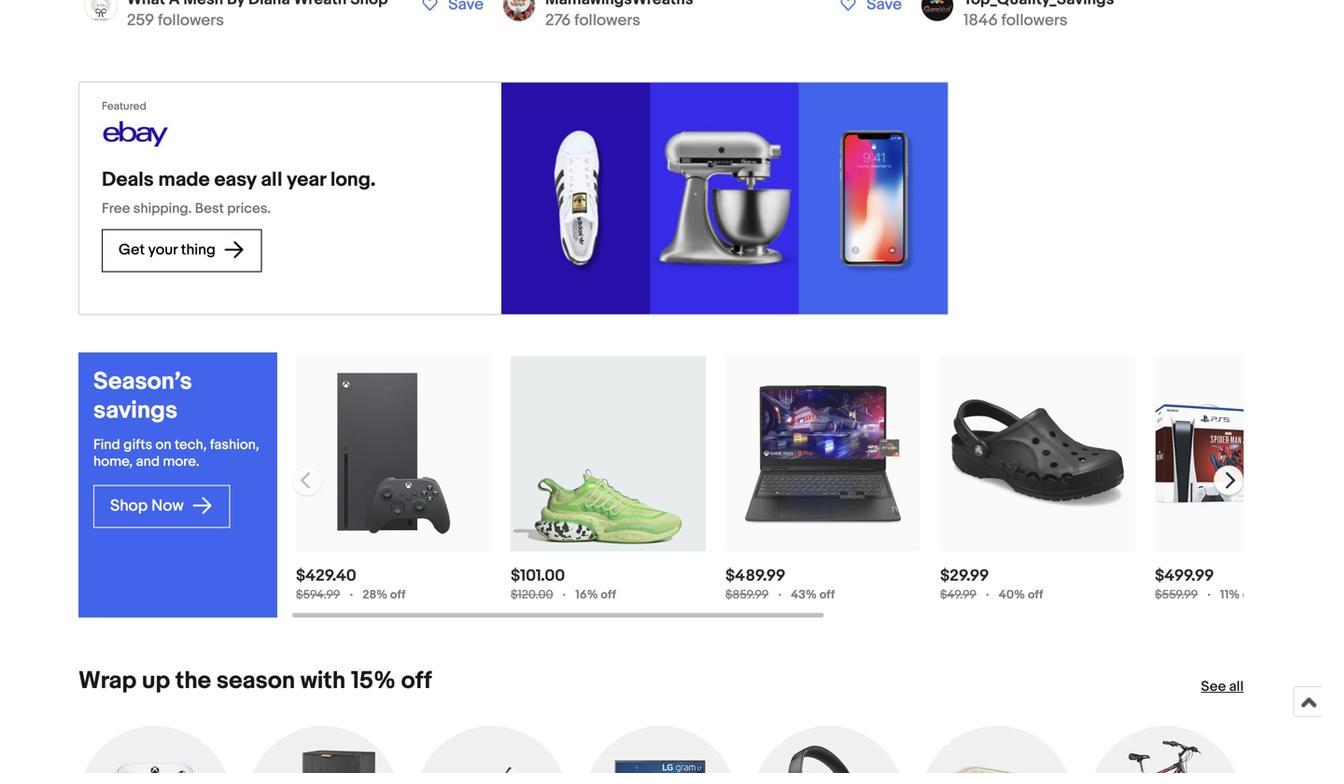 Task type: locate. For each thing, give the bounding box(es) containing it.
and
[[136, 454, 160, 470]]

· for $429.40
[[350, 586, 353, 603]]

playstation 5 console marvels spider-man 2 bundle image
[[1155, 357, 1323, 552]]

·
[[350, 586, 353, 603], [563, 586, 566, 603], [778, 586, 782, 603], [986, 586, 990, 603], [1208, 586, 1211, 603]]

all right the 'see'
[[1230, 679, 1244, 696]]

3 followers from the left
[[1002, 11, 1068, 31]]

0 vertical spatial all
[[261, 168, 282, 192]]

off for $499.99
[[1243, 588, 1258, 603]]

off right 16%
[[601, 588, 616, 603]]

$489.99
[[726, 567, 786, 586]]

2 · from the left
[[563, 586, 566, 603]]

shop now link
[[93, 485, 230, 528]]

made
[[158, 168, 210, 192]]

xbox series x 1tb ssd console image
[[296, 357, 491, 552]]

3 · from the left
[[778, 586, 782, 603]]

wrap
[[78, 667, 137, 696]]

$120.00
[[511, 588, 553, 603]]

· for $499.99
[[1208, 586, 1211, 603]]

$101.00
[[511, 567, 565, 586]]

season
[[217, 667, 295, 696]]

0 horizontal spatial followers
[[158, 11, 224, 31]]

off inside the $499.99 $559.99 · 11% off
[[1243, 588, 1258, 603]]

deals made easy all year long. free shipping. best prices.
[[102, 168, 376, 217]]

1 horizontal spatial all
[[1230, 679, 1244, 696]]

season's savings link
[[93, 368, 262, 426]]

followers right 1846
[[1002, 11, 1068, 31]]

· left 11%
[[1208, 586, 1211, 603]]

· inside $429.40 $594.99 · 28% off
[[350, 586, 353, 603]]

0 horizontal spatial all
[[261, 168, 282, 192]]

off inside the $489.99 $859.99 · 43% off
[[820, 588, 835, 603]]

home,
[[93, 454, 133, 470]]

· inside $29.99 $49.99 · 40% off
[[986, 586, 990, 603]]

save what_a_mesh seller image
[[418, 0, 435, 13]]

5 · from the left
[[1208, 586, 1211, 603]]

$101.00 $120.00 · 16% off
[[511, 567, 616, 603]]

thing
[[181, 241, 216, 259]]

all
[[261, 168, 282, 192], [1230, 679, 1244, 696]]

off right 43%
[[820, 588, 835, 603]]

2 horizontal spatial followers
[[1002, 11, 1068, 31]]

off inside $101.00 $120.00 · 16% off
[[601, 588, 616, 603]]

$429.40
[[296, 567, 356, 586]]

$499.99
[[1155, 567, 1215, 586]]

off right 11%
[[1243, 588, 1258, 603]]

all inside deals made easy all year long. free shipping. best prices.
[[261, 168, 282, 192]]

276 followers
[[545, 11, 641, 31]]

1 · from the left
[[350, 586, 353, 603]]

followers
[[158, 11, 224, 31], [575, 11, 641, 31], [1002, 11, 1068, 31]]

crocs men's and women's shoes - baya clogs, slip on shoes, waterproof sandals image
[[941, 400, 1136, 508]]

on
[[156, 437, 172, 454]]

lenovo ideapad gaming 3 15.6" fhd laptop r5-7535hs rtx 2050 8gb ram 512gb ssd image
[[726, 357, 921, 552]]

off inside $429.40 $594.99 · 28% off
[[390, 588, 406, 603]]

off right 28% at bottom
[[390, 588, 406, 603]]

off right '40%' on the bottom right of the page
[[1028, 588, 1044, 603]]

get your thing
[[119, 241, 219, 259]]

off for $29.99
[[1028, 588, 1044, 603]]

followers right 276
[[575, 11, 641, 31]]

· left 16%
[[563, 586, 566, 603]]

save mamawing5 seller image
[[836, 0, 853, 13]]

gifts
[[123, 437, 152, 454]]

savings
[[93, 397, 178, 426]]

followers for 1846 followers
[[1002, 11, 1068, 31]]

the
[[175, 667, 211, 696]]

· inside the $499.99 $559.99 · 11% off
[[1208, 586, 1211, 603]]

1 horizontal spatial followers
[[575, 11, 641, 31]]

· left 43%
[[778, 586, 782, 603]]

11%
[[1221, 588, 1240, 603]]

1 followers from the left
[[158, 11, 224, 31]]

off inside $29.99 $49.99 · 40% off
[[1028, 588, 1044, 603]]

28%
[[363, 588, 388, 603]]

followers for 276 followers
[[575, 11, 641, 31]]

259
[[127, 11, 154, 31]]

wrap up the season with 15% off link
[[78, 667, 432, 696]]

off for $489.99
[[820, 588, 835, 603]]

1846 followers
[[964, 11, 1068, 31]]

· inside $101.00 $120.00 · 16% off
[[563, 586, 566, 603]]

fashion,
[[210, 437, 259, 454]]

4 · from the left
[[986, 586, 990, 603]]

· inside the $489.99 $859.99 · 43% off
[[778, 586, 782, 603]]

43%
[[791, 588, 817, 603]]

· left '40%' on the bottom right of the page
[[986, 586, 990, 603]]

$29.99 $49.99 · 40% off
[[941, 567, 1044, 603]]

see all
[[1202, 679, 1244, 696]]

259 followers
[[127, 11, 224, 31]]

followers for 259 followers
[[158, 11, 224, 31]]

now
[[151, 496, 184, 516]]

free
[[102, 201, 130, 217]]

followers right 259
[[158, 11, 224, 31]]

$429.40 $594.99 · 28% off
[[296, 567, 406, 603]]

· left 28% at bottom
[[350, 586, 353, 603]]

2 followers from the left
[[575, 11, 641, 31]]

find
[[93, 437, 120, 454]]

season's
[[93, 368, 192, 397]]

find gifts on tech, fashion, home, and more.
[[93, 437, 259, 470]]

with
[[301, 667, 346, 696]]

tech,
[[175, 437, 207, 454]]

off for $101.00
[[601, 588, 616, 603]]

all left year
[[261, 168, 282, 192]]

$559.99
[[1155, 588, 1198, 603]]

276
[[545, 11, 571, 31]]

off
[[390, 588, 406, 603], [601, 588, 616, 603], [820, 588, 835, 603], [1028, 588, 1044, 603], [1243, 588, 1258, 603], [401, 667, 432, 696]]



Task type: describe. For each thing, give the bounding box(es) containing it.
40%
[[999, 588, 1026, 603]]

shop
[[110, 496, 148, 516]]

1846
[[964, 11, 998, 31]]

long.
[[331, 168, 376, 192]]

· for $489.99
[[778, 586, 782, 603]]

alphaboost v1 shoes image
[[511, 357, 706, 552]]

$594.99
[[296, 588, 340, 603]]

$499.99 $559.99 · 11% off
[[1155, 567, 1258, 603]]

1 vertical spatial all
[[1230, 679, 1244, 696]]

more.
[[163, 454, 200, 470]]

$489.99 $859.99 · 43% off
[[726, 567, 835, 603]]

shop now
[[110, 496, 187, 516]]

get
[[119, 241, 145, 259]]

season's savings
[[93, 368, 192, 426]]

$859.99
[[726, 588, 769, 603]]

16%
[[576, 588, 598, 603]]

best
[[195, 201, 224, 217]]

your
[[148, 241, 178, 259]]

$29.99
[[941, 567, 990, 586]]

easy
[[214, 168, 257, 192]]

deals
[[102, 168, 154, 192]]

off for $429.40
[[390, 588, 406, 603]]

featured
[[102, 100, 147, 113]]

prices.
[[227, 201, 271, 217]]

up
[[142, 667, 170, 696]]

$49.99
[[941, 588, 977, 603]]

off right 15%
[[401, 667, 432, 696]]

wrap up the season with 15% off
[[78, 667, 432, 696]]

see
[[1202, 679, 1227, 696]]

· for $101.00
[[563, 586, 566, 603]]

· for $29.99
[[986, 586, 990, 603]]

shipping.
[[133, 201, 192, 217]]

see all link
[[1202, 678, 1244, 697]]

year
[[287, 168, 326, 192]]

15%
[[351, 667, 396, 696]]



Task type: vqa. For each thing, say whether or not it's contained in the screenshot.
Save mamawing5 seller icon
yes



